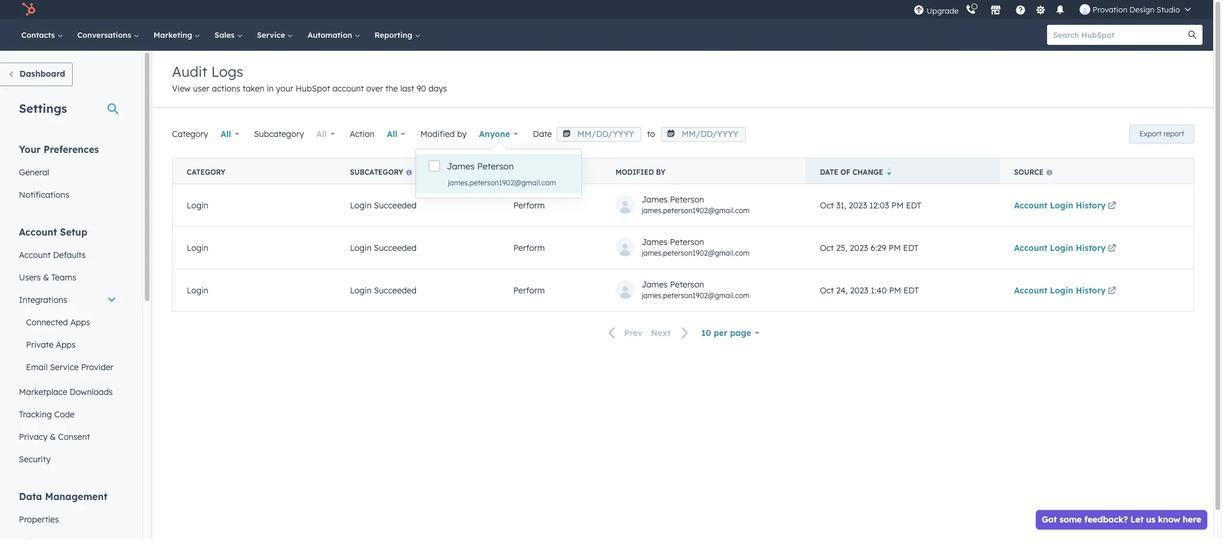 Task type: vqa. For each thing, say whether or not it's contained in the screenshot.
james.peterson1902@gmail.com
yes



Task type: describe. For each thing, give the bounding box(es) containing it.
peterson inside list box
[[477, 161, 514, 172]]

taken
[[243, 83, 265, 94]]

date of change button
[[806, 158, 1000, 184]]

account login history link for oct 25, 2023 6:29 pm edt
[[1015, 243, 1119, 253]]

1 vertical spatial subcategory
[[350, 168, 403, 177]]

10 per page
[[702, 328, 752, 339]]

& for privacy
[[50, 432, 56, 443]]

anyone
[[479, 129, 510, 140]]

1 horizontal spatial by
[[656, 168, 666, 177]]

contacts link
[[14, 19, 70, 51]]

all for subcategory
[[317, 129, 327, 140]]

notifications button
[[1051, 0, 1071, 19]]

hubspot
[[296, 83, 330, 94]]

marketplace
[[19, 387, 67, 398]]

private apps
[[26, 340, 76, 351]]

service link
[[250, 19, 301, 51]]

james.peterson1902@gmail.com for oct 31, 2023 12:03 pm edt
[[642, 206, 750, 215]]

account login history for oct 24, 2023 1:40 pm edt
[[1015, 285, 1106, 296]]

help image
[[1016, 5, 1027, 16]]

1:40
[[871, 285, 887, 296]]

integrations button
[[12, 289, 124, 312]]

login succeeded for oct 24, 2023 1:40 pm edt
[[350, 285, 417, 296]]

history for oct 31, 2023 12:03 pm edt
[[1076, 200, 1106, 211]]

oct 24, 2023 1:40 pm edt
[[820, 285, 919, 296]]

account login history for oct 31, 2023 12:03 pm edt
[[1015, 200, 1106, 211]]

email service provider
[[26, 362, 114, 373]]

date for date of change
[[820, 168, 839, 177]]

history for oct 24, 2023 1:40 pm edt
[[1076, 285, 1106, 296]]

users & teams link
[[12, 267, 124, 289]]

james.peterson1902@gmail.com inside james peterson list box
[[448, 179, 556, 187]]

0 horizontal spatial modified by
[[421, 129, 467, 140]]

notifications link
[[12, 184, 124, 206]]

2023 for 31,
[[849, 200, 868, 211]]

all button for action
[[379, 122, 413, 146]]

export
[[1140, 129, 1162, 138]]

james peterson image
[[1080, 4, 1091, 15]]

next
[[651, 328, 671, 339]]

private
[[26, 340, 54, 351]]

design
[[1130, 5, 1155, 14]]

oct 31, 2023 12:03 pm edt
[[820, 200, 922, 211]]

edt for oct 25, 2023 6:29 pm edt
[[904, 243, 919, 253]]

pm for 12:03
[[892, 200, 904, 211]]

properties link
[[12, 509, 124, 532]]

users
[[19, 273, 41, 283]]

james peterson list box
[[416, 150, 582, 198]]

account for oct 31, 2023 12:03 pm edt
[[1015, 200, 1048, 211]]

pm for 1:40
[[890, 285, 902, 296]]

tracking code link
[[12, 404, 124, 426]]

next button
[[647, 326, 696, 341]]

descending sort. press to sort ascending. element
[[887, 167, 892, 177]]

6:29
[[871, 243, 887, 253]]

marketing link
[[147, 19, 208, 51]]

marketplaces button
[[984, 0, 1009, 19]]

contacts
[[21, 30, 57, 40]]

code
[[54, 410, 75, 420]]

audit logs view user actions taken in your hubspot account over the last 90 days
[[172, 63, 447, 94]]

provider
[[81, 362, 114, 373]]

data
[[19, 491, 42, 503]]

link opens in a new window image for oct 24, 2023 1:40 pm edt
[[1109, 287, 1117, 296]]

search image
[[1189, 31, 1197, 39]]

MM/DD/YYYY text field
[[661, 127, 746, 142]]

email service provider link
[[12, 357, 124, 379]]

all button for subcategory
[[309, 122, 343, 146]]

link opens in a new window image for oct 25, 2023 6:29 pm edt
[[1109, 244, 1117, 253]]

report
[[1164, 129, 1185, 138]]

james for oct 31, 2023 12:03 pm edt
[[642, 195, 668, 205]]

to
[[647, 129, 655, 140]]

connected
[[26, 318, 68, 328]]

logs
[[211, 63, 243, 80]]

calling icon image
[[966, 5, 977, 15]]

apps for private apps
[[56, 340, 76, 351]]

provation
[[1093, 5, 1128, 14]]

provation design studio button
[[1073, 0, 1199, 19]]

of
[[841, 168, 851, 177]]

general
[[19, 167, 49, 178]]

view
[[172, 83, 191, 94]]

account
[[333, 83, 364, 94]]

25,
[[837, 243, 848, 253]]

perform for oct 24, 2023 1:40 pm edt
[[514, 285, 545, 296]]

31,
[[837, 200, 847, 211]]

tracking code
[[19, 410, 75, 420]]

email
[[26, 362, 48, 373]]

james.peterson1902@gmail.com for oct 25, 2023 6:29 pm edt
[[642, 249, 750, 258]]

help button
[[1011, 0, 1031, 19]]

preferences
[[44, 144, 99, 156]]

account defaults
[[19, 250, 86, 261]]

automation
[[308, 30, 355, 40]]

settings link
[[1034, 3, 1048, 16]]

menu containing provation design studio
[[913, 0, 1200, 19]]

date for date
[[533, 129, 552, 140]]

integrations
[[19, 295, 67, 306]]

data management element
[[12, 491, 124, 540]]

& for users
[[43, 273, 49, 283]]

data management
[[19, 491, 107, 503]]

oct for oct 24, 2023 1:40 pm edt
[[820, 285, 834, 296]]

conversations
[[77, 30, 134, 40]]

users & teams
[[19, 273, 76, 283]]

0 vertical spatial category
[[172, 129, 208, 140]]

in
[[267, 83, 274, 94]]

2023 for 24,
[[850, 285, 869, 296]]

perform for oct 31, 2023 12:03 pm edt
[[514, 200, 545, 211]]

over
[[366, 83, 383, 94]]

prev
[[624, 328, 643, 339]]

reporting
[[375, 30, 415, 40]]

settings
[[19, 101, 67, 116]]

2023 for 25,
[[850, 243, 869, 253]]

provation design studio
[[1093, 5, 1181, 14]]

search button
[[1183, 25, 1203, 45]]

oct for oct 31, 2023 12:03 pm edt
[[820, 200, 834, 211]]

marketplaces image
[[991, 5, 1002, 16]]

descending sort. press to sort ascending. image
[[887, 167, 892, 176]]

private apps link
[[12, 334, 124, 357]]

all for category
[[221, 129, 231, 140]]

1 vertical spatial category
[[187, 168, 225, 177]]

perform for oct 25, 2023 6:29 pm edt
[[514, 243, 545, 253]]

login succeeded for oct 31, 2023 12:03 pm edt
[[350, 200, 417, 211]]

1 vertical spatial action
[[514, 168, 542, 177]]

account defaults link
[[12, 244, 124, 267]]

link opens in a new window image for oct 31, 2023 12:03 pm edt
[[1109, 202, 1117, 211]]

your
[[276, 83, 294, 94]]

succeeded for oct 24, 2023 1:40 pm edt
[[374, 285, 417, 296]]

0 horizontal spatial by
[[457, 129, 467, 140]]

management
[[45, 491, 107, 503]]

downloads
[[70, 387, 113, 398]]

hubspot link
[[14, 2, 44, 17]]

12:03
[[870, 200, 890, 211]]

upgrade
[[927, 6, 959, 15]]

export report
[[1140, 129, 1185, 138]]

privacy & consent
[[19, 432, 90, 443]]



Task type: locate. For each thing, give the bounding box(es) containing it.
setup
[[60, 226, 87, 238]]

login
[[187, 200, 209, 211], [350, 200, 372, 211], [1051, 200, 1074, 211], [187, 243, 209, 253], [350, 243, 372, 253], [1051, 243, 1074, 253], [187, 285, 209, 296], [350, 285, 372, 296], [1051, 285, 1074, 296]]

hubspot image
[[21, 2, 35, 17]]

2 account login history from the top
[[1015, 243, 1106, 253]]

0 vertical spatial modified
[[421, 129, 455, 140]]

0 vertical spatial by
[[457, 129, 467, 140]]

1 succeeded from the top
[[374, 200, 417, 211]]

link opens in a new window image for oct 31, 2023 12:03 pm edt
[[1109, 202, 1117, 211]]

1 james peterson james.peterson1902@gmail.com from the top
[[642, 195, 750, 215]]

1 horizontal spatial &
[[50, 432, 56, 443]]

reporting link
[[368, 19, 428, 51]]

& right privacy
[[50, 432, 56, 443]]

0 vertical spatial account login history link
[[1015, 200, 1119, 211]]

1 horizontal spatial all
[[317, 129, 327, 140]]

2 james peterson james.peterson1902@gmail.com from the top
[[642, 237, 750, 258]]

edt right 6:29
[[904, 243, 919, 253]]

2 vertical spatial account login history link
[[1015, 285, 1119, 296]]

audit
[[172, 63, 207, 80]]

1 vertical spatial pm
[[889, 243, 901, 253]]

2 vertical spatial login succeeded
[[350, 285, 417, 296]]

action down 'over'
[[350, 129, 375, 140]]

3 oct from the top
[[820, 285, 834, 296]]

james peterson james.peterson1902@gmail.com for oct 25, 2023 6:29 pm edt
[[642, 237, 750, 258]]

1 all from the left
[[221, 129, 231, 140]]

0 horizontal spatial service
[[50, 362, 79, 373]]

0 vertical spatial date
[[533, 129, 552, 140]]

modified down to in the right top of the page
[[616, 168, 654, 177]]

3 account login history link from the top
[[1015, 285, 1119, 296]]

1 account login history from the top
[[1015, 200, 1106, 211]]

upgrade image
[[914, 5, 925, 16]]

1 vertical spatial oct
[[820, 243, 834, 253]]

tracking
[[19, 410, 52, 420]]

peterson for oct 31, 2023 12:03 pm edt
[[670, 195, 705, 205]]

2 history from the top
[[1076, 243, 1106, 253]]

1 vertical spatial account login history
[[1015, 243, 1106, 253]]

apps for connected apps
[[70, 318, 90, 328]]

security link
[[12, 449, 124, 471]]

MM/DD/YYYY text field
[[557, 127, 642, 142]]

actions
[[212, 83, 240, 94]]

0 vertical spatial &
[[43, 273, 49, 283]]

1 oct from the top
[[820, 200, 834, 211]]

date right anyone popup button
[[533, 129, 552, 140]]

sales
[[215, 30, 237, 40]]

3 perform from the top
[[514, 285, 545, 296]]

0 vertical spatial oct
[[820, 200, 834, 211]]

account login history link for oct 31, 2023 12:03 pm edt
[[1015, 200, 1119, 211]]

account
[[1015, 200, 1048, 211], [19, 226, 57, 238], [1015, 243, 1048, 253], [19, 250, 51, 261], [1015, 285, 1048, 296]]

0 horizontal spatial all
[[221, 129, 231, 140]]

settings image
[[1036, 5, 1046, 16]]

source
[[1015, 168, 1044, 177]]

subcategory
[[254, 129, 304, 140], [350, 168, 403, 177]]

apps inside "connected apps" "link"
[[70, 318, 90, 328]]

peterson
[[477, 161, 514, 172], [670, 195, 705, 205], [670, 237, 705, 248], [670, 280, 705, 290]]

date inside button
[[820, 168, 839, 177]]

modified by down to in the right top of the page
[[616, 168, 666, 177]]

3 login succeeded from the top
[[350, 285, 417, 296]]

peterson for oct 25, 2023 6:29 pm edt
[[670, 237, 705, 248]]

0 vertical spatial modified by
[[421, 129, 467, 140]]

1 perform from the top
[[514, 200, 545, 211]]

1 vertical spatial &
[[50, 432, 56, 443]]

1 vertical spatial account login history link
[[1015, 243, 1119, 253]]

action
[[350, 129, 375, 140], [514, 168, 542, 177]]

oct
[[820, 200, 834, 211], [820, 243, 834, 253], [820, 285, 834, 296]]

marketplace downloads link
[[12, 381, 124, 404]]

all for action
[[387, 129, 398, 140]]

0 vertical spatial succeeded
[[374, 200, 417, 211]]

marketplace downloads
[[19, 387, 113, 398]]

2 account login history link from the top
[[1015, 243, 1119, 253]]

days
[[429, 83, 447, 94]]

1 horizontal spatial action
[[514, 168, 542, 177]]

all down hubspot
[[317, 129, 327, 140]]

last
[[401, 83, 414, 94]]

2 vertical spatial 2023
[[850, 285, 869, 296]]

1 account login history link from the top
[[1015, 200, 1119, 211]]

link opens in a new window image
[[1109, 202, 1117, 211], [1109, 244, 1117, 253], [1109, 244, 1117, 253]]

modified
[[421, 129, 455, 140], [616, 168, 654, 177]]

conversations link
[[70, 19, 147, 51]]

properties
[[19, 515, 59, 526]]

0 horizontal spatial all button
[[213, 122, 247, 146]]

peterson for oct 24, 2023 1:40 pm edt
[[670, 280, 705, 290]]

edt right 1:40
[[904, 285, 919, 296]]

history
[[1076, 200, 1106, 211], [1076, 243, 1106, 253], [1076, 285, 1106, 296]]

1 horizontal spatial all button
[[309, 122, 343, 146]]

0 vertical spatial edt
[[907, 200, 922, 211]]

studio
[[1157, 5, 1181, 14]]

oct 25, 2023 6:29 pm edt
[[820, 243, 919, 253]]

pm
[[892, 200, 904, 211], [889, 243, 901, 253], [890, 285, 902, 296]]

2 vertical spatial history
[[1076, 285, 1106, 296]]

2 horizontal spatial all
[[387, 129, 398, 140]]

2 horizontal spatial all button
[[379, 122, 413, 146]]

1 horizontal spatial modified by
[[616, 168, 666, 177]]

succeeded for oct 31, 2023 12:03 pm edt
[[374, 200, 417, 211]]

10
[[702, 328, 712, 339]]

0 horizontal spatial modified
[[421, 129, 455, 140]]

your
[[19, 144, 41, 156]]

teams
[[51, 273, 76, 283]]

1 vertical spatial login succeeded
[[350, 243, 417, 253]]

pm right 1:40
[[890, 285, 902, 296]]

anyone button
[[472, 122, 526, 146]]

0 horizontal spatial action
[[350, 129, 375, 140]]

1 vertical spatial james peterson james.peterson1902@gmail.com
[[642, 237, 750, 258]]

modified by down days
[[421, 129, 467, 140]]

prev button
[[602, 326, 647, 341]]

1 history from the top
[[1076, 200, 1106, 211]]

1 all button from the left
[[213, 122, 247, 146]]

edt right 12:03
[[907, 200, 922, 211]]

service inside service link
[[257, 30, 288, 40]]

1 vertical spatial apps
[[56, 340, 76, 351]]

edt for oct 24, 2023 1:40 pm edt
[[904, 285, 919, 296]]

by left anyone
[[457, 129, 467, 140]]

0 vertical spatial action
[[350, 129, 375, 140]]

james peterson james.peterson1902@gmail.com for oct 24, 2023 1:40 pm edt
[[642, 280, 750, 300]]

0 vertical spatial perform
[[514, 200, 545, 211]]

modified down days
[[421, 129, 455, 140]]

1 login succeeded from the top
[[350, 200, 417, 211]]

Search HubSpot search field
[[1048, 25, 1193, 45]]

all button
[[213, 122, 247, 146], [309, 122, 343, 146], [379, 122, 413, 146]]

james inside james peterson list box
[[447, 161, 475, 172]]

& right the users
[[43, 273, 49, 283]]

james peterson james.peterson1902@gmail.com for oct 31, 2023 12:03 pm edt
[[642, 195, 750, 215]]

account login history link for oct 24, 2023 1:40 pm edt
[[1015, 285, 1119, 296]]

account setup element
[[12, 226, 124, 471]]

apps inside private apps link
[[56, 340, 76, 351]]

2 vertical spatial edt
[[904, 285, 919, 296]]

login succeeded
[[350, 200, 417, 211], [350, 243, 417, 253], [350, 285, 417, 296]]

james for oct 24, 2023 1:40 pm edt
[[642, 280, 668, 290]]

0 vertical spatial pm
[[892, 200, 904, 211]]

login succeeded for oct 25, 2023 6:29 pm edt
[[350, 243, 417, 253]]

1 horizontal spatial service
[[257, 30, 288, 40]]

0 vertical spatial login succeeded
[[350, 200, 417, 211]]

3 all from the left
[[387, 129, 398, 140]]

1 vertical spatial history
[[1076, 243, 1106, 253]]

1 vertical spatial service
[[50, 362, 79, 373]]

succeeded for oct 25, 2023 6:29 pm edt
[[374, 243, 417, 253]]

by down mm/dd/yyyy text box
[[656, 168, 666, 177]]

notifications image
[[1055, 5, 1066, 16]]

2 login succeeded from the top
[[350, 243, 417, 253]]

0 vertical spatial 2023
[[849, 200, 868, 211]]

0 horizontal spatial &
[[43, 273, 49, 283]]

perform
[[514, 200, 545, 211], [514, 243, 545, 253], [514, 285, 545, 296]]

account login history for oct 25, 2023 6:29 pm edt
[[1015, 243, 1106, 253]]

notifications
[[19, 190, 69, 200]]

your preferences element
[[12, 143, 124, 206]]

2 all button from the left
[[309, 122, 343, 146]]

account for oct 25, 2023 6:29 pm edt
[[1015, 243, 1048, 253]]

james peterson
[[447, 161, 514, 172]]

account login history link
[[1015, 200, 1119, 211], [1015, 243, 1119, 253], [1015, 285, 1119, 296]]

date left of
[[820, 168, 839, 177]]

menu
[[913, 0, 1200, 19]]

0 horizontal spatial date
[[533, 129, 552, 140]]

apps down integrations button
[[70, 318, 90, 328]]

pm right 6:29
[[889, 243, 901, 253]]

1 vertical spatial succeeded
[[374, 243, 417, 253]]

2023 right the 31,
[[849, 200, 868, 211]]

marketing
[[154, 30, 195, 40]]

all
[[221, 129, 231, 140], [317, 129, 327, 140], [387, 129, 398, 140]]

service down private apps link
[[50, 362, 79, 373]]

1 horizontal spatial date
[[820, 168, 839, 177]]

action down anyone popup button
[[514, 168, 542, 177]]

2 vertical spatial oct
[[820, 285, 834, 296]]

1 vertical spatial edt
[[904, 243, 919, 253]]

james.peterson1902@gmail.com for oct 24, 2023 1:40 pm edt
[[642, 292, 750, 300]]

general link
[[12, 161, 124, 184]]

2023 right 25,
[[850, 243, 869, 253]]

2 succeeded from the top
[[374, 243, 417, 253]]

link opens in a new window image
[[1109, 202, 1117, 211], [1109, 287, 1117, 296], [1109, 287, 1117, 296]]

service right sales link
[[257, 30, 288, 40]]

oct for oct 25, 2023 6:29 pm edt
[[820, 243, 834, 253]]

1 vertical spatial by
[[656, 168, 666, 177]]

1 vertical spatial date
[[820, 168, 839, 177]]

all button for category
[[213, 122, 247, 146]]

0 horizontal spatial subcategory
[[254, 129, 304, 140]]

defaults
[[53, 250, 86, 261]]

consent
[[58, 432, 90, 443]]

all button down the
[[379, 122, 413, 146]]

edt for oct 31, 2023 12:03 pm edt
[[907, 200, 922, 211]]

0 vertical spatial apps
[[70, 318, 90, 328]]

apps down "connected apps" "link"
[[56, 340, 76, 351]]

service inside email service provider link
[[50, 362, 79, 373]]

pm for 6:29
[[889, 243, 901, 253]]

privacy & consent link
[[12, 426, 124, 449]]

1 vertical spatial perform
[[514, 243, 545, 253]]

dashboard
[[20, 69, 65, 79]]

2 perform from the top
[[514, 243, 545, 253]]

category
[[172, 129, 208, 140], [187, 168, 225, 177]]

3 history from the top
[[1076, 285, 1106, 296]]

2 vertical spatial account login history
[[1015, 285, 1106, 296]]

1 vertical spatial 2023
[[850, 243, 869, 253]]

2 vertical spatial pm
[[890, 285, 902, 296]]

3 succeeded from the top
[[374, 285, 417, 296]]

3 james peterson james.peterson1902@gmail.com from the top
[[642, 280, 750, 300]]

calling icon button
[[961, 2, 982, 17]]

your preferences
[[19, 144, 99, 156]]

account login history
[[1015, 200, 1106, 211], [1015, 243, 1106, 253], [1015, 285, 1106, 296]]

oct left 25,
[[820, 243, 834, 253]]

change
[[853, 168, 884, 177]]

all button down 'actions' on the left top of page
[[213, 122, 247, 146]]

10 per page button
[[696, 322, 765, 345]]

1 vertical spatial modified by
[[616, 168, 666, 177]]

2 oct from the top
[[820, 243, 834, 253]]

history for oct 25, 2023 6:29 pm edt
[[1076, 243, 1106, 253]]

service
[[257, 30, 288, 40], [50, 362, 79, 373]]

account setup
[[19, 226, 87, 238]]

3 account login history from the top
[[1015, 285, 1106, 296]]

james for oct 25, 2023 6:29 pm edt
[[642, 237, 668, 248]]

1 horizontal spatial modified
[[616, 168, 654, 177]]

pm right 12:03
[[892, 200, 904, 211]]

0 vertical spatial subcategory
[[254, 129, 304, 140]]

0 vertical spatial james peterson james.peterson1902@gmail.com
[[642, 195, 750, 215]]

date
[[533, 129, 552, 140], [820, 168, 839, 177]]

oct left the 31,
[[820, 200, 834, 211]]

1 vertical spatial modified
[[616, 168, 654, 177]]

export report button
[[1130, 125, 1195, 144]]

pagination navigation
[[602, 326, 696, 341]]

1 horizontal spatial subcategory
[[350, 168, 403, 177]]

2 all from the left
[[317, 129, 327, 140]]

edt
[[907, 200, 922, 211], [904, 243, 919, 253], [904, 285, 919, 296]]

date of change
[[820, 168, 884, 177]]

0 vertical spatial account login history
[[1015, 200, 1106, 211]]

all down 'actions' on the left top of page
[[221, 129, 231, 140]]

2 vertical spatial succeeded
[[374, 285, 417, 296]]

all down the
[[387, 129, 398, 140]]

oct left 24,
[[820, 285, 834, 296]]

24,
[[837, 285, 848, 296]]

all button down hubspot
[[309, 122, 343, 146]]

account for oct 24, 2023 1:40 pm edt
[[1015, 285, 1048, 296]]

connected apps link
[[12, 312, 124, 334]]

0 vertical spatial service
[[257, 30, 288, 40]]

2 vertical spatial perform
[[514, 285, 545, 296]]

3 all button from the left
[[379, 122, 413, 146]]

2 vertical spatial james peterson james.peterson1902@gmail.com
[[642, 280, 750, 300]]

0 vertical spatial history
[[1076, 200, 1106, 211]]

page
[[730, 328, 752, 339]]

2023 right 24,
[[850, 285, 869, 296]]

succeeded
[[374, 200, 417, 211], [374, 243, 417, 253], [374, 285, 417, 296]]

security
[[19, 455, 51, 465]]



